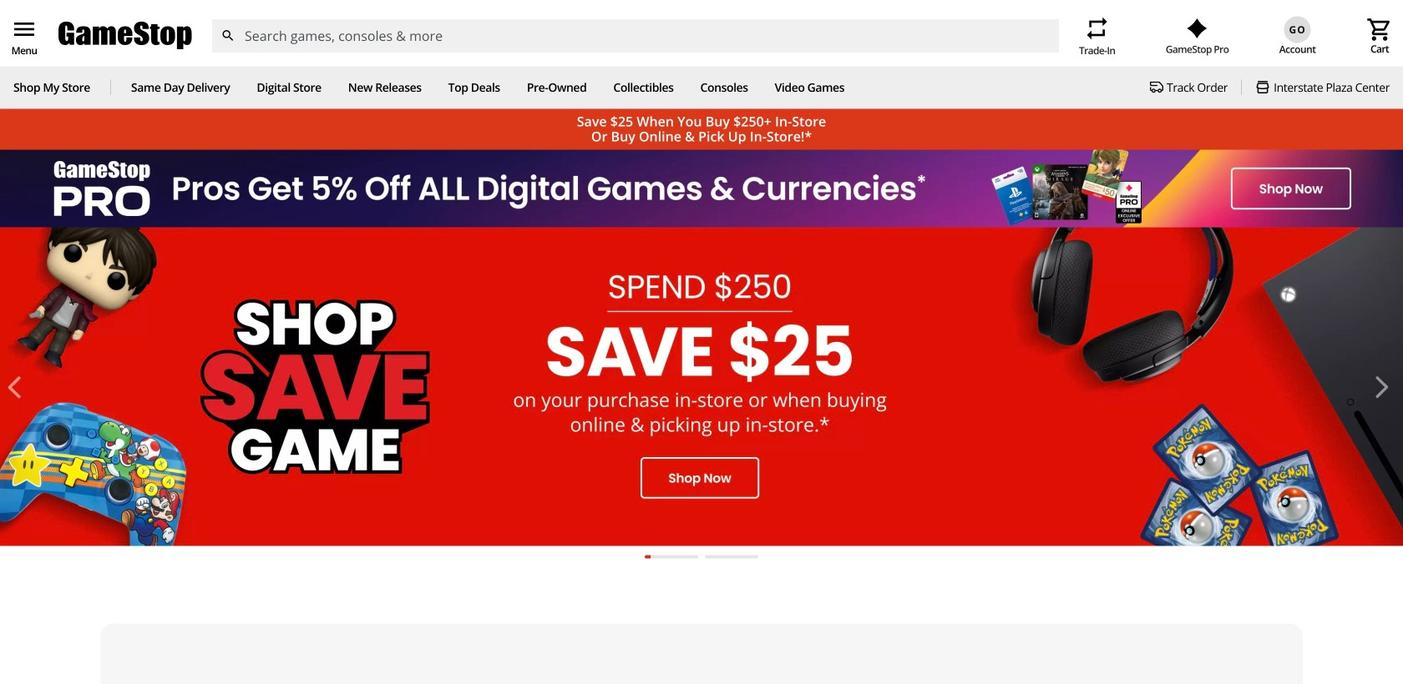 Task type: locate. For each thing, give the bounding box(es) containing it.
None search field
[[211, 19, 1059, 52]]

pro 5% digital image
[[0, 150, 1403, 228]]

tab list
[[636, 549, 767, 573]]



Task type: describe. For each thing, give the bounding box(es) containing it.
Search games, consoles & more search field
[[245, 19, 1029, 52]]

save $25 when you buy $250+ in-store image
[[0, 228, 1403, 547]]

gamestop pro icon image
[[1187, 18, 1208, 38]]

gamestop image
[[58, 20, 192, 52]]



